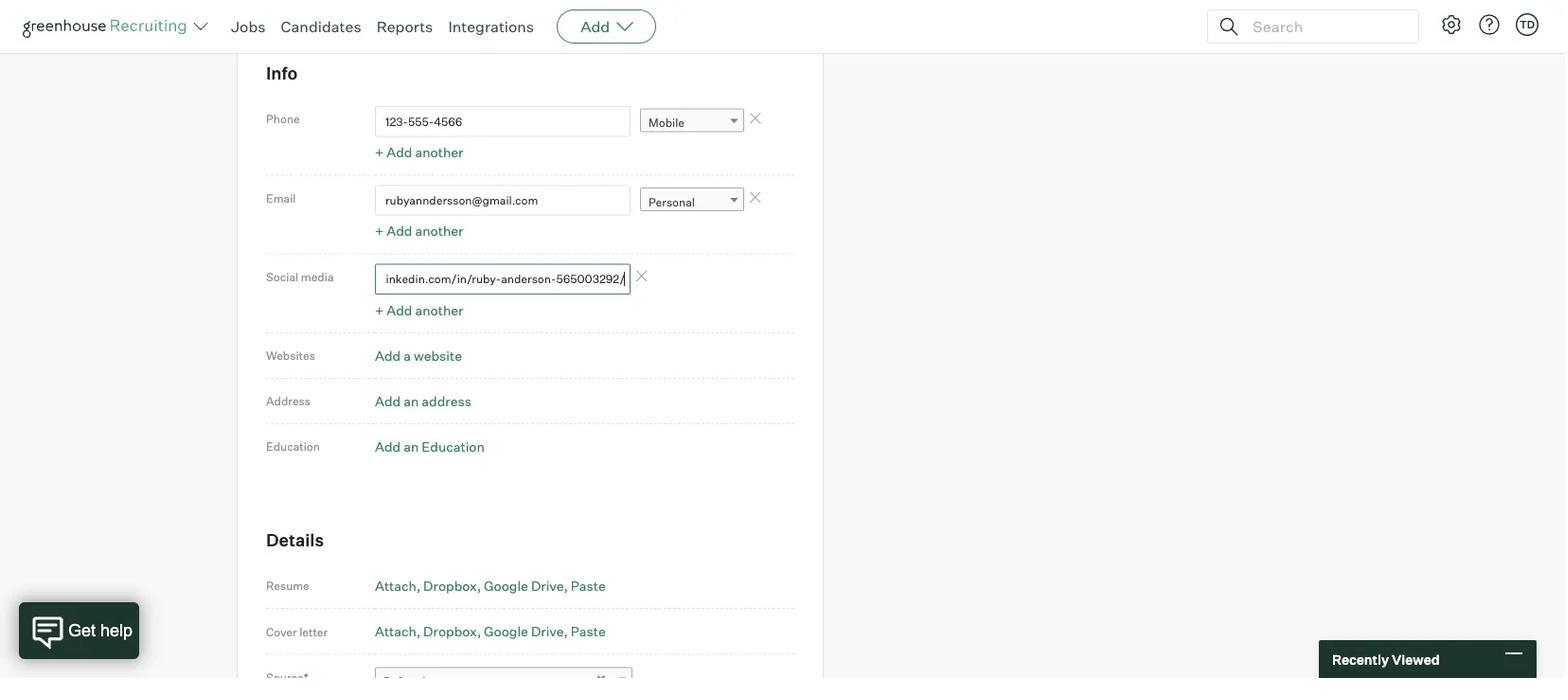 Task type: describe. For each thing, give the bounding box(es) containing it.
google drive link for cover letter
[[484, 623, 568, 640]]

+ add another for social media
[[375, 302, 464, 318]]

website
[[414, 347, 462, 364]]

attach link for cover letter
[[375, 623, 421, 640]]

+ for phone
[[375, 144, 384, 160]]

attach dropbox google drive paste for cover letter
[[375, 623, 606, 640]]

add an education link
[[375, 438, 485, 455]]

+ add another link for phone
[[375, 144, 464, 160]]

add a website
[[375, 347, 462, 364]]

info
[[266, 62, 298, 84]]

add button
[[557, 9, 657, 44]]

letter
[[299, 625, 328, 639]]

0 horizontal spatial education
[[266, 440, 320, 454]]

recently viewed
[[1333, 651, 1440, 668]]

candidates
[[281, 17, 362, 36]]

an for address
[[404, 393, 419, 409]]

address
[[422, 393, 472, 409]]

email
[[266, 191, 296, 205]]

mobile link
[[640, 109, 745, 136]]

google for cover letter
[[484, 623, 528, 640]]

social media
[[266, 270, 334, 284]]

media
[[301, 270, 334, 284]]

paste link for cover letter
[[571, 623, 606, 640]]

google drive link for resume
[[484, 577, 568, 594]]

dropbox for resume
[[423, 577, 477, 594]]

address
[[266, 394, 311, 408]]

attach dropbox google drive paste for resume
[[375, 577, 606, 594]]

td button
[[1517, 13, 1539, 36]]

integrations link
[[448, 17, 534, 36]]

attach link for resume
[[375, 577, 421, 594]]

Search text field
[[1248, 13, 1402, 40]]

+ add another for email
[[375, 223, 464, 239]]

reports
[[377, 17, 433, 36]]

td
[[1520, 18, 1536, 31]]

another for phone
[[415, 144, 464, 160]]

websites
[[266, 349, 315, 363]]

+ for email
[[375, 223, 384, 239]]

google for resume
[[484, 577, 528, 594]]

phone
[[266, 112, 300, 126]]

recently
[[1333, 651, 1390, 668]]

add an education
[[375, 438, 485, 455]]

cover letter
[[266, 625, 328, 639]]

td button
[[1513, 9, 1543, 40]]

dropbox link for resume
[[423, 577, 481, 594]]

+ for social media
[[375, 302, 384, 318]]



Task type: vqa. For each thing, say whether or not it's contained in the screenshot.
Attainment within Time to Submit Scorecards Goal Attainment Report
no



Task type: locate. For each thing, give the bounding box(es) containing it.
2 vertical spatial + add another link
[[375, 302, 464, 318]]

None text field
[[375, 185, 631, 216], [375, 264, 631, 295], [375, 185, 631, 216], [375, 264, 631, 295]]

personal
[[649, 195, 695, 209]]

attach dropbox google drive paste
[[375, 577, 606, 594], [375, 623, 606, 640]]

1 vertical spatial paste
[[571, 623, 606, 640]]

1 drive from the top
[[531, 577, 564, 594]]

paste
[[571, 577, 606, 594], [571, 623, 606, 640]]

3 another from the top
[[415, 302, 464, 318]]

1 dropbox link from the top
[[423, 577, 481, 594]]

1 google from the top
[[484, 577, 528, 594]]

1 vertical spatial dropbox link
[[423, 623, 481, 640]]

0 vertical spatial attach
[[375, 577, 417, 594]]

integrations
[[448, 17, 534, 36]]

0 vertical spatial paste
[[571, 577, 606, 594]]

1 vertical spatial attach dropbox google drive paste
[[375, 623, 606, 640]]

drive for resume
[[531, 577, 564, 594]]

2 paste from the top
[[571, 623, 606, 640]]

mobile
[[649, 116, 685, 130]]

0 vertical spatial attach link
[[375, 577, 421, 594]]

add a website link
[[375, 347, 462, 364]]

1 another from the top
[[415, 144, 464, 160]]

0 vertical spatial + add another link
[[375, 144, 464, 160]]

1 vertical spatial attach link
[[375, 623, 421, 640]]

another for social media
[[415, 302, 464, 318]]

0 vertical spatial google drive link
[[484, 577, 568, 594]]

1 google drive link from the top
[[484, 577, 568, 594]]

paste link
[[571, 577, 606, 594], [571, 623, 606, 640]]

2 vertical spatial +
[[375, 302, 384, 318]]

drive
[[531, 577, 564, 594], [531, 623, 564, 640]]

1 vertical spatial drive
[[531, 623, 564, 640]]

+ add another for phone
[[375, 144, 464, 160]]

add an address link
[[375, 393, 472, 409]]

1 vertical spatial + add another
[[375, 223, 464, 239]]

dropbox
[[423, 577, 477, 594], [423, 623, 477, 640]]

1 vertical spatial google drive link
[[484, 623, 568, 640]]

1 + add another link from the top
[[375, 144, 464, 160]]

None text field
[[375, 106, 631, 137]]

0 vertical spatial an
[[404, 393, 419, 409]]

attach
[[375, 577, 417, 594], [375, 623, 417, 640]]

2 attach dropbox google drive paste from the top
[[375, 623, 606, 640]]

1 vertical spatial attach
[[375, 623, 417, 640]]

education
[[422, 438, 485, 455], [266, 440, 320, 454]]

cover
[[266, 625, 297, 639]]

resume
[[266, 579, 310, 593]]

add inside popup button
[[581, 17, 610, 36]]

another
[[415, 144, 464, 160], [415, 223, 464, 239], [415, 302, 464, 318]]

2 vertical spatial + add another
[[375, 302, 464, 318]]

paste for cover letter
[[571, 623, 606, 640]]

0 vertical spatial + add another
[[375, 144, 464, 160]]

configure image
[[1441, 13, 1464, 36]]

1 vertical spatial + add another link
[[375, 223, 464, 239]]

an
[[404, 393, 419, 409], [404, 438, 419, 455]]

2 paste link from the top
[[571, 623, 606, 640]]

dropbox link
[[423, 577, 481, 594], [423, 623, 481, 640]]

3 + from the top
[[375, 302, 384, 318]]

1 vertical spatial paste link
[[571, 623, 606, 640]]

2 google drive link from the top
[[484, 623, 568, 640]]

1 dropbox from the top
[[423, 577, 477, 594]]

2 vertical spatial another
[[415, 302, 464, 318]]

1 paste link from the top
[[571, 577, 606, 594]]

0 vertical spatial dropbox
[[423, 577, 477, 594]]

0 vertical spatial attach dropbox google drive paste
[[375, 577, 606, 594]]

+ add another
[[375, 144, 464, 160], [375, 223, 464, 239], [375, 302, 464, 318]]

2 + add another link from the top
[[375, 223, 464, 239]]

0 vertical spatial google
[[484, 577, 528, 594]]

1 attach link from the top
[[375, 577, 421, 594]]

2 another from the top
[[415, 223, 464, 239]]

drive for cover letter
[[531, 623, 564, 640]]

2 attach link from the top
[[375, 623, 421, 640]]

+ add another link
[[375, 144, 464, 160], [375, 223, 464, 239], [375, 302, 464, 318]]

+ add another link for social media
[[375, 302, 464, 318]]

1 vertical spatial an
[[404, 438, 419, 455]]

social
[[266, 270, 299, 284]]

google drive link
[[484, 577, 568, 594], [484, 623, 568, 640]]

attach link
[[375, 577, 421, 594], [375, 623, 421, 640]]

an for education
[[404, 438, 419, 455]]

2 + add another from the top
[[375, 223, 464, 239]]

2 an from the top
[[404, 438, 419, 455]]

2 dropbox link from the top
[[423, 623, 481, 640]]

1 vertical spatial google
[[484, 623, 528, 640]]

dropbox for cover letter
[[423, 623, 477, 640]]

1 vertical spatial another
[[415, 223, 464, 239]]

attach for resume
[[375, 577, 417, 594]]

+ add another link for email
[[375, 223, 464, 239]]

1 + from the top
[[375, 144, 384, 160]]

an down add an address "link"
[[404, 438, 419, 455]]

2 drive from the top
[[531, 623, 564, 640]]

0 vertical spatial dropbox link
[[423, 577, 481, 594]]

details
[[266, 529, 324, 550]]

0 vertical spatial paste link
[[571, 577, 606, 594]]

add an address
[[375, 393, 472, 409]]

1 attach dropbox google drive paste from the top
[[375, 577, 606, 594]]

2 attach from the top
[[375, 623, 417, 640]]

reports link
[[377, 17, 433, 36]]

2 dropbox from the top
[[423, 623, 477, 640]]

1 horizontal spatial education
[[422, 438, 485, 455]]

1 vertical spatial dropbox
[[423, 623, 477, 640]]

paste for resume
[[571, 577, 606, 594]]

3 + add another link from the top
[[375, 302, 464, 318]]

2 + from the top
[[375, 223, 384, 239]]

1 attach from the top
[[375, 577, 417, 594]]

paste link for resume
[[571, 577, 606, 594]]

attach for cover letter
[[375, 623, 417, 640]]

jobs
[[231, 17, 266, 36]]

2 google from the top
[[484, 623, 528, 640]]

0 vertical spatial another
[[415, 144, 464, 160]]

google
[[484, 577, 528, 594], [484, 623, 528, 640]]

add
[[581, 17, 610, 36], [387, 144, 412, 160], [387, 223, 412, 239], [387, 302, 412, 318], [375, 347, 401, 364], [375, 393, 401, 409], [375, 438, 401, 455]]

candidates link
[[281, 17, 362, 36]]

a
[[404, 347, 411, 364]]

1 paste from the top
[[571, 577, 606, 594]]

dropbox link for cover letter
[[423, 623, 481, 640]]

0 vertical spatial +
[[375, 144, 384, 160]]

another for email
[[415, 223, 464, 239]]

greenhouse recruiting image
[[23, 15, 193, 38]]

1 vertical spatial +
[[375, 223, 384, 239]]

0 vertical spatial drive
[[531, 577, 564, 594]]

1 + add another from the top
[[375, 144, 464, 160]]

viewed
[[1392, 651, 1440, 668]]

an left address
[[404, 393, 419, 409]]

1 an from the top
[[404, 393, 419, 409]]

jobs link
[[231, 17, 266, 36]]

personal link
[[640, 188, 745, 215]]

+
[[375, 144, 384, 160], [375, 223, 384, 239], [375, 302, 384, 318]]

3 + add another from the top
[[375, 302, 464, 318]]



